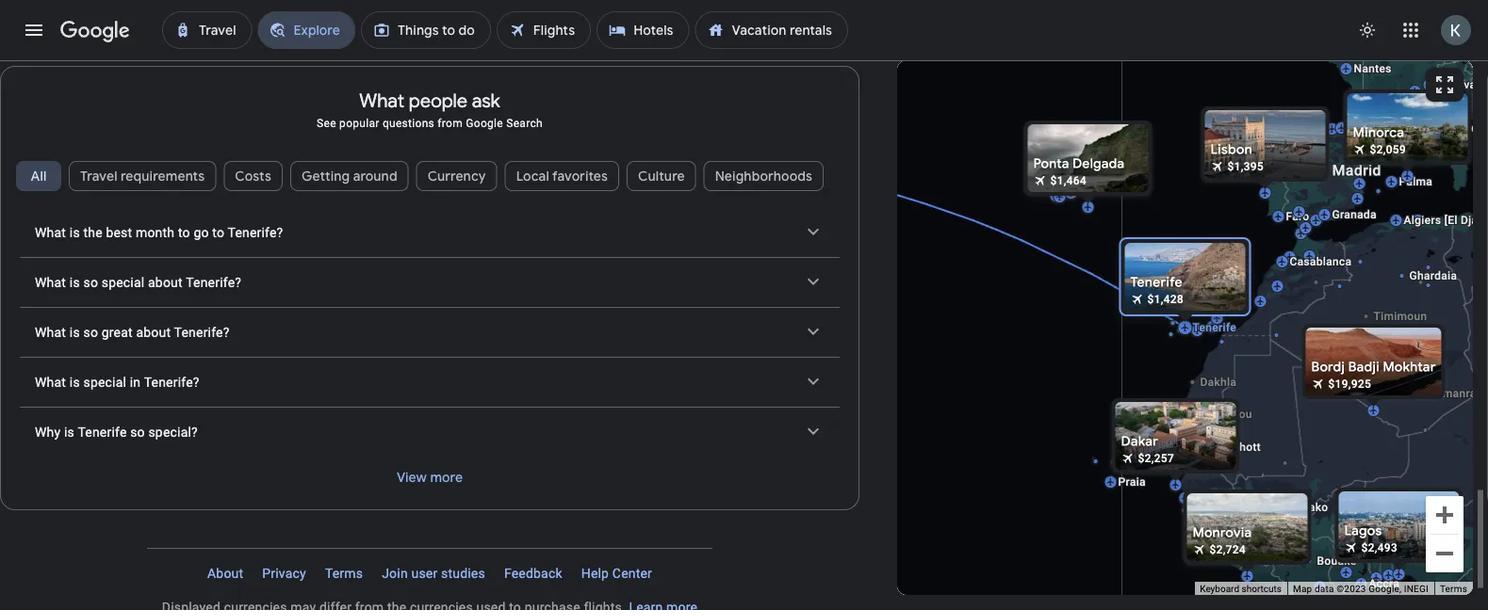 Task type: describe. For each thing, give the bounding box(es) containing it.
favorites
[[552, 168, 608, 185]]

ask
[[472, 88, 500, 113]]

minorca
[[1353, 124, 1405, 141]]

$19,925
[[1329, 378, 1372, 391]]

tamanrass
[[1431, 387, 1489, 401]]

keyboard shortcuts
[[1200, 584, 1282, 595]]

popular
[[339, 117, 380, 130]]

bordeaux
[[1365, 99, 1415, 112]]

month
[[136, 225, 175, 240]]

local
[[516, 168, 549, 185]]

what for what is so great about tenerife?
[[35, 325, 66, 340]]

a coruña
[[1281, 121, 1330, 134]]

1428 US dollars text field
[[1148, 293, 1184, 306]]

so for great
[[83, 325, 98, 340]]

map data ©2023 google, inegi
[[1293, 584, 1429, 595]]

best
[[106, 225, 132, 240]]

tenerife? inside what is so great about tenerife? dropdown button
[[174, 325, 230, 340]]

timimoun
[[1374, 310, 1428, 323]]

tamale
[[1362, 537, 1400, 551]]

ponta delgada
[[1034, 156, 1125, 173]]

all tab panel
[[1, 208, 859, 510]]

view larger map image
[[1434, 74, 1457, 96]]

flores
[[1037, 177, 1070, 190]]

is for what is special in tenerife?
[[70, 375, 80, 390]]

privacy link
[[253, 559, 316, 589]]

what is so special about tenerife?
[[35, 275, 241, 290]]

data
[[1315, 584, 1335, 595]]

$2,257
[[1138, 453, 1175, 466]]

[el
[[1445, 214, 1458, 227]]

states)
[[420, 580, 464, 597]]

bamako
[[1285, 502, 1329, 515]]

center
[[613, 566, 652, 582]]

user
[[411, 566, 438, 582]]

2724 US dollars text field
[[1210, 544, 1246, 557]]

shortcuts
[[1242, 584, 1282, 595]]

terms for terms link to the right
[[1440, 584, 1468, 595]]

help center link
[[572, 559, 662, 589]]

barcelona
[[1396, 148, 1466, 166]]

costs button
[[224, 154, 283, 199]]

inegi
[[1405, 584, 1429, 595]]

nouadhibou
[[1188, 408, 1253, 421]]

what for what is so special about tenerife?
[[35, 275, 66, 290]]

about link
[[198, 559, 253, 589]]

search
[[506, 117, 543, 130]]

palma
[[1400, 175, 1433, 189]]

what is the best month to go to tenerife?
[[35, 225, 283, 240]]

nouakchott
[[1200, 441, 1261, 454]]

culture
[[638, 168, 685, 185]]

currency button
[[416, 154, 497, 199]]

1395 US dollars text field
[[1228, 160, 1264, 173]]

nantes
[[1354, 62, 1392, 75]]

tenerife? inside what is the best month to go to tenerife? dropdown button
[[228, 225, 283, 240]]

privacy
[[262, 566, 306, 582]]

0 horizontal spatial terms link
[[316, 559, 373, 589]]

tab list containing all
[[1, 154, 859, 218]]

is for what is so special about tenerife?
[[70, 275, 80, 290]]

local favorites
[[516, 168, 608, 185]]

2 vertical spatial so
[[130, 425, 145, 440]]

map
[[1293, 584, 1313, 595]]

tenerife inside dropdown button
[[78, 425, 127, 440]]

english (united states) button
[[288, 573, 479, 603]]

granada
[[1333, 208, 1377, 222]]

requirements
[[121, 168, 205, 185]]

english
[[324, 580, 368, 597]]

$2,493
[[1362, 542, 1398, 555]]

19925 US dollars text field
[[1329, 378, 1372, 391]]

2 horizontal spatial tenerife
[[1193, 321, 1237, 335]]

djaza
[[1461, 214, 1489, 227]]

tenerife? inside what is special in tenerife? dropdown button
[[144, 375, 199, 390]]

bouake
[[1317, 555, 1357, 568]]

1 horizontal spatial terms link
[[1440, 584, 1468, 595]]

around
[[353, 168, 398, 185]]

what for what is the best month to go to tenerife?
[[35, 225, 66, 240]]

monrovia
[[1193, 525, 1252, 542]]

tamanrass nouadhibou
[[1188, 387, 1489, 421]]

so for special
[[83, 275, 98, 290]]

badji
[[1349, 359, 1380, 376]]

currency
[[428, 168, 486, 185]]

$1,464
[[1051, 174, 1087, 188]]

travel requirements button
[[69, 154, 216, 199]]

join user studies
[[382, 566, 485, 582]]

what is the best month to go to tenerife? button
[[20, 208, 840, 257]]

dakar
[[1121, 434, 1159, 451]]

great
[[102, 325, 133, 340]]

in
[[130, 375, 141, 390]]

feedback link
[[495, 559, 572, 589]]

island
[[1073, 177, 1105, 190]]

is for what is the best month to go to tenerife?
[[70, 225, 80, 240]]

neighborhoods button
[[704, 154, 824, 199]]

0 vertical spatial tenerife
[[1131, 274, 1183, 291]]



Task type: locate. For each thing, give the bounding box(es) containing it.
what is special in tenerife? button
[[20, 358, 840, 407]]

about for great
[[136, 325, 171, 340]]

region containing what is the best month to go to tenerife?
[[1, 208, 859, 457]]

0 vertical spatial special
[[102, 275, 145, 290]]

questions
[[383, 117, 435, 130]]

1 horizontal spatial terms
[[1440, 584, 1468, 595]]

2 vertical spatial tenerife
[[78, 425, 127, 440]]

what inside "what people ask see popular questions from google search"
[[359, 88, 405, 113]]

marseille
[[1429, 122, 1478, 135]]

ghardaia
[[1410, 270, 1458, 283]]

terms for the leftmost terms link
[[325, 566, 363, 582]]

0 vertical spatial terms
[[325, 566, 363, 582]]

flores island
[[1037, 177, 1105, 190]]

culture button
[[627, 154, 696, 199]]

$1,395
[[1228, 160, 1264, 173]]

main menu image
[[23, 19, 45, 41]]

english (united states)
[[324, 580, 464, 597]]

is up what is so great about tenerife? at the bottom of the page
[[70, 275, 80, 290]]

1 horizontal spatial tenerife
[[1131, 274, 1183, 291]]

getting
[[302, 168, 350, 185]]

faro
[[1286, 210, 1310, 223]]

2493 US dollars text field
[[1362, 542, 1398, 555]]

ponta
[[1034, 156, 1070, 173]]

$1,428
[[1148, 293, 1184, 306]]

more
[[430, 469, 463, 486]]

1 horizontal spatial to
[[212, 225, 224, 240]]

dakhla
[[1201, 376, 1237, 389]]

tenerife up dakhla
[[1193, 321, 1237, 335]]

google,
[[1369, 584, 1402, 595]]

help center
[[581, 566, 652, 582]]

to left 'go' on the left top of the page
[[178, 225, 190, 240]]

getting around button
[[290, 154, 409, 199]]

freetown
[[1229, 547, 1278, 560]]

about
[[207, 566, 243, 582]]

1 to from the left
[[178, 225, 190, 240]]

region
[[1, 208, 859, 457]]

to right 'go' on the left top of the page
[[212, 225, 224, 240]]

lagos
[[1345, 523, 1382, 540]]

getting around
[[302, 168, 398, 185]]

what inside "dropdown button"
[[35, 275, 66, 290]]

$2,724
[[1210, 544, 1246, 557]]

neighborhoods
[[715, 168, 813, 185]]

what people ask see popular questions from google search
[[317, 88, 543, 130]]

is left "the"
[[70, 225, 80, 240]]

2257 US dollars text field
[[1138, 453, 1175, 466]]

why is tenerife so special?
[[35, 425, 198, 440]]

accra
[[1369, 578, 1400, 591]]

feedback
[[504, 566, 563, 582]]

special inside "dropdown button"
[[102, 275, 145, 290]]

0 vertical spatial so
[[83, 275, 98, 290]]

$2,059
[[1370, 143, 1407, 156]]

studies
[[441, 566, 485, 582]]

sal
[[1125, 456, 1142, 469]]

usd button
[[494, 573, 572, 603]]

bordj badji mokhtar
[[1312, 359, 1436, 376]]

ouagadougou
[[1355, 504, 1429, 518]]

geneva
[[1437, 78, 1477, 91]]

about down the what is the best month to go to tenerife?
[[148, 275, 183, 290]]

keyboard
[[1200, 584, 1240, 595]]

what
[[359, 88, 405, 113], [35, 225, 66, 240], [35, 275, 66, 290], [35, 325, 66, 340], [35, 375, 66, 390]]

loading results progress bar
[[0, 60, 1489, 64]]

what is so special about tenerife? button
[[20, 258, 840, 307]]

is for what is so great about tenerife?
[[70, 325, 80, 340]]

tenerife
[[1131, 274, 1183, 291], [1193, 321, 1237, 335], [78, 425, 127, 440]]

join
[[382, 566, 408, 582]]

tenerife? right the in at the left bottom of page
[[144, 375, 199, 390]]

about inside what is so great about tenerife? dropdown button
[[136, 325, 171, 340]]

1 vertical spatial special
[[83, 375, 126, 390]]

travel
[[80, 168, 117, 185]]

join user studies link
[[373, 559, 495, 589]]

is left the in at the left bottom of page
[[70, 375, 80, 390]]

madrid
[[1333, 162, 1382, 180]]

1 vertical spatial terms
[[1440, 584, 1468, 595]]

2059 US dollars text field
[[1370, 143, 1407, 156]]

why
[[35, 425, 61, 440]]

0 horizontal spatial terms
[[325, 566, 363, 582]]

tab list
[[1, 154, 859, 218]]

bilbao
[[1340, 123, 1374, 136]]

what for what people ask see popular questions from google search
[[359, 88, 405, 113]]

special left the in at the left bottom of page
[[83, 375, 126, 390]]

what is so great about tenerife?
[[35, 325, 230, 340]]

all button
[[16, 154, 61, 199]]

tenerife down what is special in tenerife?
[[78, 425, 127, 440]]

1 vertical spatial tenerife
[[1193, 321, 1237, 335]]

tenerife up $1,428
[[1131, 274, 1183, 291]]

special inside dropdown button
[[83, 375, 126, 390]]

so down "the"
[[83, 275, 98, 290]]

is left the great
[[70, 325, 80, 340]]

what is so great about tenerife? button
[[20, 308, 840, 357]]

view more button
[[375, 461, 485, 495]]

about right the great
[[136, 325, 171, 340]]

0 horizontal spatial tenerife
[[78, 425, 127, 440]]

algiers
[[1404, 214, 1442, 227]]

terms left join
[[325, 566, 363, 582]]

tenerife? right 'go' on the left top of the page
[[228, 225, 283, 240]]

0 vertical spatial about
[[148, 275, 183, 290]]

2 to from the left
[[212, 225, 224, 240]]

about inside what is so special about tenerife? "dropdown button"
[[148, 275, 183, 290]]

tenerife? down what is so special about tenerife?
[[174, 325, 230, 340]]

from
[[438, 117, 463, 130]]

is for why is tenerife so special?
[[64, 425, 75, 440]]

tenerife? down 'go' on the left top of the page
[[186, 275, 241, 290]]

special?
[[148, 425, 198, 440]]

is right why
[[64, 425, 75, 440]]

go
[[194, 225, 209, 240]]

google
[[466, 117, 503, 130]]

madeira
[[1189, 266, 1233, 279]]

1 vertical spatial so
[[83, 325, 98, 340]]

coruña
[[1292, 121, 1330, 134]]

so
[[83, 275, 98, 290], [83, 325, 98, 340], [130, 425, 145, 440]]

mokhtar
[[1383, 359, 1436, 376]]

bordj
[[1312, 359, 1345, 376]]

about for special
[[148, 275, 183, 290]]

is
[[70, 225, 80, 240], [70, 275, 80, 290], [70, 325, 80, 340], [70, 375, 80, 390], [64, 425, 75, 440]]

terms link right inegi
[[1440, 584, 1468, 595]]

special down best
[[102, 275, 145, 290]]

travel requirements
[[80, 168, 205, 185]]

so inside "dropdown button"
[[83, 275, 98, 290]]

terms right inegi
[[1440, 584, 1468, 595]]

change appearance image
[[1345, 8, 1391, 53]]

see
[[317, 117, 336, 130]]

why is tenerife so special? button
[[20, 408, 840, 457]]

is inside "dropdown button"
[[70, 275, 80, 290]]

so left the great
[[83, 325, 98, 340]]

keyboard shortcuts button
[[1200, 583, 1282, 596]]

delgada
[[1073, 156, 1125, 173]]

tenerife? inside what is so special about tenerife? "dropdown button"
[[186, 275, 241, 290]]

0 horizontal spatial to
[[178, 225, 190, 240]]

bissau
[[1204, 510, 1240, 523]]

the
[[83, 225, 103, 240]]

1 vertical spatial about
[[136, 325, 171, 340]]

all
[[31, 168, 47, 185]]

1464 US dollars text field
[[1051, 174, 1087, 188]]

what is special in tenerife?
[[35, 375, 199, 390]]

local favorites button
[[505, 154, 619, 199]]

so left special?
[[130, 425, 145, 440]]

terms link left join
[[316, 559, 373, 589]]

map region
[[881, 0, 1489, 611]]

what for what is special in tenerife?
[[35, 375, 66, 390]]

casablanca
[[1290, 255, 1352, 269]]



Task type: vqa. For each thing, say whether or not it's contained in the screenshot.
the Why is Tenerife so special?
yes



